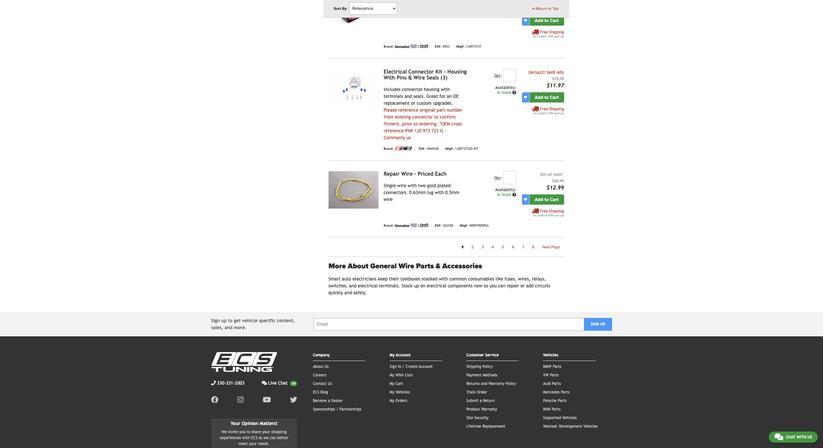 Task type: vqa. For each thing, say whether or not it's contained in the screenshot.
the bottom half star image
no



Task type: describe. For each thing, give the bounding box(es) containing it.
you inside we invite you to share your shopping experiences with ecs so we can better meet your needs.
[[239, 430, 246, 435]]

(3)
[[441, 75, 448, 81]]

contact us link
[[313, 382, 332, 386]]

or inside includes connector housing with terminals and seals. great for an oe replacement or custom upgrades. please reference original part number from existing connector to confirm fitment, prior to ordering. *oem cross reference pn# 1j0 973 723 g - commonly us
[[411, 101, 416, 106]]

and inside includes connector housing with terminals and seals. great for an oe replacement or custom upgrades. please reference original part number from existing connector to confirm fitment, prior to ordering. *oem cross reference pn# 1j0 973 723 g - commonly us
[[405, 94, 412, 99]]

parts up stocked
[[416, 262, 434, 271]]

pin
[[390, 4, 397, 9]]

ecs tuning image
[[211, 352, 277, 372]]

to down $11.97
[[545, 95, 549, 100]]

mfg#: for electrical connector kit - housing with pins & wire seals (3)
[[446, 147, 454, 151]]

stock for third question circle image from the bottom of the page
[[502, 13, 511, 18]]

1 vertical spatial warranty
[[481, 407, 497, 412]]

repair
[[384, 171, 400, 177]]

1
[[462, 245, 464, 249]]

us for about us
[[325, 365, 329, 369]]

a for submit
[[480, 399, 482, 403]]

submit
[[467, 399, 479, 403]]

*oem
[[440, 121, 450, 126]]

parts for porsche parts
[[558, 399, 567, 403]]

can inside smart auto electricians keep their toolboxes stocked with common consumables like fuses, wires, relays, switches, and electrical terminals. stock up on electrical components now so you can repair or add circuits quickly and safely.
[[498, 283, 506, 289]]

your
[[231, 421, 241, 426]]

38%
[[540, 173, 546, 177]]

in for third question circle image from the bottom of the page
[[498, 13, 501, 18]]

vehicles up orders
[[396, 390, 410, 395]]

add to cart button for add to wish list image
[[530, 15, 564, 26]]

cross
[[452, 121, 462, 126]]

payment
[[467, 373, 482, 378]]

2 orders from the top
[[538, 111, 547, 115]]

and down $12.99 on the right top of page
[[554, 214, 560, 217]]

ordering.
[[420, 121, 438, 126]]

us for contact us
[[328, 382, 332, 386]]

track order
[[467, 390, 487, 395]]

my wish lists
[[390, 373, 413, 378]]

with inside includes connector housing with terminals and seals. great for an oe replacement or custom upgrades. please reference original part number from existing connector to confirm fitment, prior to ordering. *oem cross reference pn# 1j0 973 723 g - commonly us
[[441, 87, 450, 92]]

in stock for repair wire - priced each
[[498, 193, 513, 197]]

0 vertical spatial mfg#:
[[457, 45, 465, 48]]

ecs inside we invite you to share your shopping experiences with ecs so we can better meet your needs.
[[251, 436, 258, 441]]

priced
[[418, 171, 434, 177]]

availability: for repair wire - priced each
[[496, 188, 517, 192]]

8
[[532, 245, 535, 249]]

repair wire - priced each link
[[384, 171, 447, 177]]

us inside chat with us link
[[808, 435, 813, 440]]

1j0
[[415, 128, 422, 133]]

return to top link
[[533, 6, 559, 12]]

smart
[[329, 277, 341, 282]]

terminals.
[[379, 283, 400, 289]]

orders
[[396, 399, 408, 403]]

2 add to wish list image from the top
[[524, 198, 528, 201]]

an
[[447, 94, 452, 99]]

1 horizontal spatial &
[[436, 262, 441, 271]]

0 vertical spatial reference
[[399, 107, 419, 113]]

parts for audi parts
[[552, 382, 561, 386]]

my for my wish lists
[[390, 373, 395, 378]]

get
[[234, 318, 241, 324]]

so inside smart auto electricians keep their toolboxes stocked with common consumables like fuses, wires, relays, switches, and electrical terminals. stock up on electrical components now so you can repair or add circuits quickly and safely.
[[484, 283, 488, 289]]

save
[[547, 70, 556, 75]]

porsche parts
[[543, 399, 567, 403]]

qty: for housing
[[495, 74, 502, 78]]

parts for mercedes parts
[[561, 390, 570, 395]]

sign up
[[591, 322, 606, 327]]

vw parts link
[[543, 373, 559, 378]]

porsche parts link
[[543, 399, 567, 403]]

track order link
[[467, 390, 487, 395]]

1 horizontal spatial ecs
[[313, 390, 320, 395]]

audi parts link
[[543, 382, 561, 386]]

returns and warranty policy link
[[467, 382, 516, 386]]

next page link
[[539, 243, 564, 251]]

cart for add to cart button associated with add to wish list image
[[550, 18, 559, 23]]

brand: for repair
[[384, 224, 394, 228]]

1j0973737
[[466, 45, 482, 48]]

and down $11.97
[[554, 111, 560, 115]]

like
[[496, 277, 503, 282]]

wanted:
[[543, 424, 558, 429]]

contact
[[313, 382, 327, 386]]

mini
[[543, 407, 551, 412]]

and inside the sign up to get vehicle specific content, sales, and more.
[[225, 325, 233, 330]]

0 horizontal spatial return
[[483, 399, 495, 403]]

my account
[[390, 353, 411, 358]]

2 vertical spatial -
[[415, 171, 416, 177]]

0 vertical spatial policy
[[483, 365, 493, 369]]

from
[[384, 114, 394, 120]]

kit
[[474, 147, 479, 151]]

my for my orders
[[390, 399, 395, 403]]

$49 for add to cart button associated with add to wish list image
[[548, 34, 553, 38]]

to down 'return to top'
[[545, 18, 549, 23]]

2 free shipping on orders $49 and up from the top
[[533, 107, 564, 115]]

1 add to wish list image from the top
[[524, 96, 528, 99]]

1 horizontal spatial about
[[348, 262, 369, 271]]

lifetime replacement link
[[467, 424, 506, 429]]

$26.71
[[547, 5, 564, 12]]

add to cart button for first add to wish list icon from the top
[[530, 92, 564, 102]]

electrical
[[384, 69, 407, 75]]

in for question circle image corresponding to electrical connector kit - housing with pins & wire seals (3)
[[498, 90, 501, 95]]

upgrades.
[[433, 101, 453, 106]]

my orders link
[[390, 399, 408, 403]]

vehicles up wanted: development vehicles
[[563, 416, 577, 421]]

1 vertical spatial about
[[313, 365, 324, 369]]

qty: for each
[[495, 176, 502, 180]]

paginated product list navigation navigation
[[329, 243, 564, 251]]

instagram logo image
[[238, 397, 244, 404]]

es#8953 - 1j0973737 - electrical connector - priced each - 14 pin connector - genuine volkswagen audi - audi volkswagen image
[[329, 0, 379, 29]]

components
[[448, 283, 473, 289]]

my cart
[[390, 382, 403, 386]]

14
[[384, 4, 389, 9]]

site security
[[467, 416, 489, 421]]

experiences
[[220, 436, 241, 441]]

audi parts
[[543, 382, 561, 386]]

sale!
[[535, 70, 546, 75]]

payment methods link
[[467, 373, 498, 378]]

we
[[222, 430, 227, 435]]

add
[[527, 283, 534, 289]]

lists
[[405, 373, 413, 378]]

brand: for electrical
[[384, 147, 394, 151]]

more
[[329, 262, 346, 271]]

original
[[420, 107, 436, 113]]

genuine volkswagen audi - corporate logo image for es#: 265358
[[395, 224, 429, 227]]

7
[[523, 245, 525, 249]]

0 vertical spatial wire
[[398, 183, 407, 188]]

1 question circle image from the top
[[513, 14, 517, 18]]

es#: 265358
[[435, 224, 453, 228]]

my for my cart
[[390, 382, 395, 386]]

supported vehicles link
[[543, 416, 577, 421]]

330-
[[217, 381, 226, 386]]

now
[[474, 283, 483, 289]]

with inside smart auto electricians keep their toolboxes stocked with common consumables like fuses, wires, relays, switches, and electrical terminals. stock up on electrical components now so you can repair or add circuits quickly and safely.
[[439, 277, 448, 282]]

live
[[268, 381, 277, 386]]

to inside 'return to top' link
[[548, 6, 552, 11]]

1 in stock from the top
[[498, 13, 513, 18]]

$12.99
[[547, 185, 564, 191]]

specific
[[259, 318, 276, 324]]

about us
[[313, 365, 329, 369]]

to inside the sign up to get vehicle specific content, sales, and more.
[[228, 318, 233, 324]]

become
[[313, 399, 327, 403]]

mfg#: 1j0973723g-kit
[[446, 147, 479, 151]]

each
[[435, 171, 447, 177]]

sign for sign in / create account
[[390, 365, 397, 369]]

please
[[384, 107, 397, 113]]

we
[[264, 436, 269, 441]]

and down auto
[[349, 283, 357, 289]]

my orders
[[390, 399, 408, 403]]

add to cart for add to cart button for 2nd add to wish list icon from the top
[[535, 197, 559, 202]]

connector
[[409, 69, 434, 75]]

Email email field
[[314, 318, 585, 331]]

shipping down $11.97
[[550, 107, 564, 111]]

1 vertical spatial /
[[337, 407, 339, 412]]

includes connector housing with terminals and seals. great for an oe replacement or custom upgrades. please reference original part number from existing connector to confirm fitment, prior to ordering. *oem cross reference pn# 1j0 973 723 g - commonly us
[[384, 87, 463, 140]]

orders for add to cart button for 2nd add to wish list icon from the top
[[538, 214, 547, 217]]

in stock for electrical connector kit - housing with pins & wire seals (3)
[[498, 90, 513, 95]]

lifetime
[[467, 424, 482, 429]]

1 vertical spatial connector
[[402, 87, 423, 92]]

to down part
[[434, 114, 439, 120]]

and down $26.71
[[554, 34, 560, 38]]

4 link
[[488, 243, 498, 251]]

add to cart button for 2nd add to wish list icon from the top
[[530, 195, 564, 205]]

or inside smart auto electricians keep their toolboxes stocked with common consumables like fuses, wires, relays, switches, and electrical terminals. stock up on electrical components now so you can repair or add circuits quickly and safely.
[[521, 283, 525, 289]]

oe
[[453, 94, 459, 99]]

0 horizontal spatial chat
[[278, 381, 288, 386]]

their
[[389, 277, 399, 282]]

0 vertical spatial connector
[[398, 4, 419, 9]]

meet
[[239, 442, 248, 446]]

2 electrical from the left
[[427, 283, 447, 289]]

availability: for electrical connector kit - housing with pins & wire seals (3)
[[496, 85, 517, 90]]

development
[[559, 424, 583, 429]]

part
[[437, 107, 446, 113]]

track
[[467, 390, 476, 395]]

msrp
[[554, 173, 563, 177]]

0 vertical spatial es#:
[[435, 45, 442, 48]]

order
[[477, 390, 487, 395]]

company
[[313, 353, 330, 358]]

caret up image
[[533, 7, 535, 11]]

off
[[548, 173, 553, 177]]

next
[[543, 245, 551, 249]]

2 free from the top
[[540, 107, 548, 111]]

0 vertical spatial warranty
[[489, 382, 505, 386]]



Task type: locate. For each thing, give the bounding box(es) containing it.
1 a from the left
[[328, 399, 330, 403]]

account right "create"
[[419, 365, 433, 369]]

/ left "create"
[[403, 365, 405, 369]]

None number field
[[503, 0, 517, 5], [503, 69, 517, 82], [503, 171, 517, 184], [503, 0, 517, 5], [503, 69, 517, 82], [503, 171, 517, 184]]

repair
[[507, 283, 519, 289]]

0 vertical spatial $49
[[548, 34, 553, 38]]

wire
[[398, 183, 407, 188], [384, 197, 393, 202]]

shipping down $26.71
[[550, 30, 564, 34]]

wire up the connectors. at the left of the page
[[398, 183, 407, 188]]

0 vertical spatial ecs
[[313, 390, 320, 395]]

warranty
[[489, 382, 505, 386], [481, 407, 497, 412]]

/
[[403, 365, 405, 369], [337, 407, 339, 412]]

2 genuine volkswagen audi - corporate logo image from the top
[[395, 224, 429, 227]]

shipping up payment in the bottom of the page
[[467, 365, 482, 369]]

vehicles right development at the bottom of page
[[584, 424, 598, 429]]

free down $11.97
[[540, 107, 548, 111]]

ecs blog
[[313, 390, 328, 395]]

seals.
[[414, 94, 425, 99]]

so inside we invite you to share your shopping experiences with ecs so we can better meet your needs.
[[259, 436, 263, 441]]

can inside we invite you to share your shopping experiences with ecs so we can better meet your needs.
[[270, 436, 276, 441]]

330-331-2003 link
[[211, 380, 245, 387]]

my for my account
[[390, 353, 395, 358]]

$49 down 'return to top'
[[548, 34, 553, 38]]

1 horizontal spatial /
[[403, 365, 405, 369]]

or down wires,
[[521, 283, 525, 289]]

1 vertical spatial brand:
[[384, 147, 394, 151]]

4460528
[[427, 147, 439, 151]]

replacement
[[483, 424, 506, 429]]

comments image for live
[[262, 381, 267, 386]]

1 vertical spatial or
[[521, 283, 525, 289]]

1 vertical spatial es#:
[[419, 147, 426, 151]]

1 vertical spatial return
[[483, 399, 495, 403]]

add to wish list image
[[524, 96, 528, 99], [524, 198, 528, 201]]

live chat link
[[262, 380, 297, 387]]

add right add to wish list image
[[535, 18, 544, 23]]

3 add to cart from the top
[[535, 197, 559, 202]]

relays,
[[532, 277, 546, 282]]

blog
[[321, 390, 328, 395]]

2 my from the top
[[390, 373, 395, 378]]

free shipping on orders $49 and up down 'return to top'
[[533, 30, 564, 38]]

3 brand: from the top
[[384, 224, 394, 228]]

0 vertical spatial -
[[444, 69, 446, 75]]

mfg#: for repair wire - priced each
[[460, 224, 468, 228]]

3 orders from the top
[[538, 214, 547, 217]]

cart for add to cart button related to first add to wish list icon from the top
[[550, 95, 559, 100]]

$11.97
[[547, 82, 564, 89]]

- left the priced
[[415, 171, 416, 177]]

1 horizontal spatial comments image
[[775, 433, 784, 441]]

0 vertical spatial free shipping on orders $49 and up
[[533, 30, 564, 38]]

about up careers link
[[313, 365, 324, 369]]

so left we
[[259, 436, 263, 441]]

$49 for add to cart button for 2nd add to wish list icon from the top
[[548, 214, 553, 217]]

bmw parts link
[[543, 365, 562, 369]]

sponsorships / partnerships link
[[313, 407, 362, 412]]

1 vertical spatial wire
[[401, 171, 413, 177]]

can down like
[[498, 283, 506, 289]]

cart down $11.97
[[550, 95, 559, 100]]

2 vertical spatial wire
[[399, 262, 414, 271]]

cart for add to cart button for 2nd add to wish list icon from the top
[[550, 197, 559, 202]]

vehicle
[[242, 318, 258, 324]]

mfg#: left 1j0973737
[[457, 45, 465, 48]]

1 genuine volkswagen audi - corporate logo image from the top
[[395, 45, 429, 48]]

a left dealer
[[328, 399, 330, 403]]

0 vertical spatial question circle image
[[513, 14, 517, 18]]

2 vertical spatial mfg#:
[[460, 224, 468, 228]]

add for add to cart button associated with add to wish list image
[[535, 18, 544, 23]]

comments image left live
[[262, 381, 267, 386]]

1 qty: from the top
[[495, 74, 502, 78]]

genuine volkswagen audi - corporate logo image up connector
[[395, 45, 429, 48]]

1 vertical spatial us
[[328, 382, 332, 386]]

3 my from the top
[[390, 382, 395, 386]]

housing
[[424, 87, 440, 92]]

2 add to cart from the top
[[535, 95, 559, 100]]

1 horizontal spatial policy
[[506, 382, 516, 386]]

with inside chat with us link
[[797, 435, 807, 440]]

comments image inside the live chat link
[[262, 381, 267, 386]]

1 vertical spatial in stock
[[498, 90, 513, 95]]

1 horizontal spatial sign
[[390, 365, 397, 369]]

2 vertical spatial add to cart button
[[530, 195, 564, 205]]

3 in stock from the top
[[498, 193, 513, 197]]

confirm
[[440, 114, 456, 120]]

matters!
[[260, 421, 278, 426]]

0 vertical spatial account
[[396, 353, 411, 358]]

2
[[472, 245, 474, 249]]

sign inside the sign up to get vehicle specific content, sales, and more.
[[211, 318, 220, 324]]

add to cart button down $11.97
[[530, 92, 564, 102]]

on sale!                         save 40% $19.99 $11.97
[[529, 70, 564, 89]]

add for add to cart button for 2nd add to wish list icon from the top
[[535, 197, 544, 202]]

return inside 'return to top' link
[[536, 6, 547, 11]]

1 vertical spatial wire
[[384, 197, 393, 202]]

shopping
[[271, 430, 287, 435]]

0 vertical spatial brand:
[[384, 45, 394, 48]]

1 vertical spatial question circle image
[[513, 91, 517, 95]]

number
[[447, 107, 463, 113]]

to down $12.99 on the right top of page
[[545, 197, 549, 202]]

1 vertical spatial qty:
[[495, 176, 502, 180]]

add to cart down 'return to top'
[[535, 18, 559, 23]]

ecs
[[313, 390, 320, 395], [251, 436, 258, 441]]

returns
[[467, 382, 480, 386]]

or down seals.
[[411, 101, 416, 106]]

2 vertical spatial $49
[[548, 214, 553, 217]]

1 vertical spatial add
[[535, 95, 544, 100]]

reference up commonly
[[384, 128, 404, 133]]

1 vertical spatial orders
[[538, 111, 547, 115]]

0 horizontal spatial or
[[411, 101, 416, 106]]

warranty up security
[[481, 407, 497, 412]]

2 vertical spatial es#:
[[435, 224, 442, 228]]

seals
[[427, 75, 439, 81]]

0 horizontal spatial you
[[239, 430, 246, 435]]

- right the kit
[[444, 69, 446, 75]]

parts down mercedes parts at right
[[558, 399, 567, 403]]

so
[[484, 283, 488, 289], [259, 436, 263, 441]]

$49 down $12.99 on the right top of page
[[548, 214, 553, 217]]

1 vertical spatial &
[[436, 262, 441, 271]]

2 vertical spatial add to cart
[[535, 197, 559, 202]]

3 question circle image from the top
[[513, 193, 517, 197]]

on
[[533, 34, 537, 38], [533, 111, 537, 115], [533, 214, 537, 217], [421, 283, 426, 289]]

dealer
[[331, 399, 343, 403]]

youtube logo image
[[263, 397, 271, 404]]

0 horizontal spatial &
[[409, 75, 412, 81]]

parts for vw parts
[[550, 373, 559, 378]]

auto
[[342, 277, 351, 282]]

1 vertical spatial comments image
[[775, 433, 784, 441]]

with
[[441, 87, 450, 92], [408, 183, 417, 188], [435, 190, 444, 195], [439, 277, 448, 282], [797, 435, 807, 440], [242, 436, 250, 441]]

my up my wish lists
[[390, 353, 395, 358]]

great
[[427, 94, 438, 99]]

on inside smart auto electricians keep their toolboxes stocked with common consumables like fuses, wires, relays, switches, and electrical terminals. stock up on electrical components now so you can repair or add circuits quickly and safely.
[[421, 283, 426, 289]]

sign in / create account
[[390, 365, 433, 369]]

your opinion matters!
[[231, 421, 278, 426]]

my for my vehicles
[[390, 390, 395, 395]]

add to wish list image
[[524, 19, 528, 22]]

wires,
[[518, 277, 531, 282]]

parts down porsche parts
[[552, 407, 561, 412]]

1 vertical spatial you
[[239, 430, 246, 435]]

ecs down share on the left bottom of page
[[251, 436, 258, 441]]

cart down $12.99 on the right top of page
[[550, 197, 559, 202]]

0 horizontal spatial a
[[328, 399, 330, 403]]

gold
[[428, 183, 436, 188]]

add to cart down $12.99 on the right top of page
[[535, 197, 559, 202]]

parts right the bmw
[[553, 365, 562, 369]]

for
[[440, 94, 446, 99]]

free shipping on orders $49 and up down $11.97
[[533, 107, 564, 115]]

mfg#: left 1j0973723g-
[[446, 147, 454, 151]]

account
[[396, 353, 411, 358], [419, 365, 433, 369]]

parts right vw
[[550, 373, 559, 378]]

0 vertical spatial comments image
[[262, 381, 267, 386]]

1 availability: from the top
[[496, 85, 517, 90]]

you inside smart auto electricians keep their toolboxes stocked with common consumables like fuses, wires, relays, switches, and electrical terminals. stock up on electrical components now so you can repair or add circuits quickly and safely.
[[490, 283, 497, 289]]

es#4460528 - 1j0973723g-kit - electrical connector kit - housing with pins & wire seals (3) - includes connector housing with terminals and seals. great for an oe replacement or custom upgrades. - ecs - audi volkswagen image
[[329, 69, 379, 106]]

1 vertical spatial reference
[[384, 128, 404, 133]]

quickly
[[329, 290, 343, 296]]

1 add to cart button from the top
[[530, 15, 564, 26]]

add to cart down $11.97
[[535, 95, 559, 100]]

shipping policy link
[[467, 365, 493, 369]]

accessories
[[443, 262, 482, 271]]

return right caret up image
[[536, 6, 547, 11]]

wanted: development vehicles link
[[543, 424, 598, 429]]

0 vertical spatial your
[[262, 430, 270, 435]]

1 free from the top
[[540, 30, 548, 34]]

to left share on the left bottom of page
[[247, 430, 251, 435]]

sign for sign up to get vehicle specific content, sales, and more.
[[211, 318, 220, 324]]

connector up seals.
[[402, 87, 423, 92]]

about
[[348, 262, 369, 271], [313, 365, 324, 369]]

1 $49 from the top
[[548, 34, 553, 38]]

0 vertical spatial /
[[403, 365, 405, 369]]

shipping down $12.99 on the right top of page
[[550, 209, 564, 214]]

add down 38% off msrp $20.99 $12.99
[[535, 197, 544, 202]]

site
[[467, 416, 473, 421]]

2 question circle image from the top
[[513, 91, 517, 95]]

0 vertical spatial so
[[484, 283, 488, 289]]

0 horizontal spatial sign
[[211, 318, 220, 324]]

electrical connector kit - housing with pins & wire seals (3) link
[[384, 69, 467, 81]]

free shipping on orders $49 and up down $12.99 on the right top of page
[[533, 209, 564, 217]]

0 vertical spatial about
[[348, 262, 369, 271]]

with inside we invite you to share your shopping experiences with ecs so we can better meet your needs.
[[242, 436, 250, 441]]

0 vertical spatial can
[[498, 283, 506, 289]]

2 vertical spatial add
[[535, 197, 544, 202]]

to up the 1j0
[[414, 121, 418, 126]]

0 vertical spatial &
[[409, 75, 412, 81]]

add to cart for add to cart button related to first add to wish list icon from the top
[[535, 95, 559, 100]]

3 free shipping on orders $49 and up from the top
[[533, 209, 564, 217]]

so right now at right bottom
[[484, 283, 488, 289]]

es#265358 - 000979009ea - repair wire - priced each - single wire with two gold plated connectors. 0.63mm lug with 0.5mm wire - genuine volkswagen audi - audi volkswagen image
[[329, 171, 379, 209]]

es#: left 4460528
[[419, 147, 426, 151]]

porsche
[[543, 399, 557, 403]]

vehicles up bmw parts
[[543, 353, 559, 358]]

parts
[[416, 262, 434, 271], [553, 365, 562, 369], [550, 373, 559, 378], [552, 382, 561, 386], [561, 390, 570, 395], [558, 399, 567, 403], [552, 407, 561, 412]]

1 link
[[458, 243, 468, 251]]

- inside electrical connector kit - housing with pins & wire seals (3)
[[444, 69, 446, 75]]

2 brand: from the top
[[384, 147, 394, 151]]

comments image
[[262, 381, 267, 386], [775, 433, 784, 441]]

0 horizontal spatial account
[[396, 353, 411, 358]]

orders down $11.97
[[538, 111, 547, 115]]

1 horizontal spatial chat
[[786, 435, 796, 440]]

add to cart button down 'return to top'
[[530, 15, 564, 26]]

ecs - corporate logo image
[[395, 147, 412, 150]]

1 horizontal spatial can
[[498, 283, 506, 289]]

2 in stock from the top
[[498, 90, 513, 95]]

add for add to cart button related to first add to wish list icon from the top
[[535, 95, 544, 100]]

switches,
[[329, 283, 348, 289]]

- inside includes connector housing with terminals and seals. great for an oe replacement or custom upgrades. please reference original part number from existing connector to confirm fitment, prior to ordering. *oem cross reference pn# 1j0 973 723 g - commonly us
[[445, 128, 447, 133]]

wire down the connectors. at the left of the page
[[384, 197, 393, 202]]

genuine volkswagen audi - corporate logo image
[[395, 45, 429, 48], [395, 224, 429, 227]]

0 horizontal spatial wire
[[384, 197, 393, 202]]

stock for repair wire - priced each question circle image
[[502, 193, 511, 197]]

1 vertical spatial policy
[[506, 382, 516, 386]]

stock for question circle image corresponding to electrical connector kit - housing with pins & wire seals (3)
[[502, 90, 511, 95]]

2 availability: from the top
[[496, 188, 517, 192]]

to left top
[[548, 6, 552, 11]]

2 horizontal spatial sign
[[591, 322, 600, 327]]

product warranty link
[[467, 407, 497, 412]]

stock inside smart auto electricians keep their toolboxes stocked with common consumables like fuses, wires, relays, switches, and electrical terminals. stock up on electrical components now so you can repair or add circuits quickly and safely.
[[402, 283, 413, 289]]

two
[[418, 183, 426, 188]]

& right 'pins' at the top left of page
[[409, 75, 412, 81]]

1 orders from the top
[[538, 34, 547, 38]]

sign for sign up
[[591, 322, 600, 327]]

es#: for -
[[435, 224, 442, 228]]

2 $49 from the top
[[548, 111, 553, 115]]

chat
[[278, 381, 288, 386], [786, 435, 796, 440]]

to
[[548, 6, 552, 11], [545, 18, 549, 23], [545, 95, 549, 100], [434, 114, 439, 120], [414, 121, 418, 126], [545, 197, 549, 202], [228, 318, 233, 324], [247, 430, 251, 435]]

add to cart for add to cart button associated with add to wish list image
[[535, 18, 559, 23]]

can right we
[[270, 436, 276, 441]]

more.
[[234, 325, 247, 330]]

1 my from the top
[[390, 353, 395, 358]]

my left orders
[[390, 399, 395, 403]]

parts up mercedes parts link
[[552, 382, 561, 386]]

electrical down electricians at the bottom left of the page
[[358, 283, 378, 289]]

customer service
[[467, 353, 499, 358]]

2 vertical spatial connector
[[412, 114, 433, 120]]

electrical
[[358, 283, 378, 289], [427, 283, 447, 289]]

0 vertical spatial us
[[325, 365, 329, 369]]

wish
[[396, 373, 404, 378]]

- right g on the right top
[[445, 128, 447, 133]]

question circle image for repair wire - priced each
[[513, 193, 517, 197]]

you right invite
[[239, 430, 246, 435]]

0 vertical spatial availability:
[[496, 85, 517, 90]]

and left seals.
[[405, 94, 412, 99]]

housing
[[448, 69, 467, 75]]

0 horizontal spatial policy
[[483, 365, 493, 369]]

5 link
[[498, 243, 508, 251]]

wire up the toolboxes
[[399, 262, 414, 271]]

free for add to cart button associated with add to wish list image
[[540, 30, 548, 34]]

up inside button
[[601, 322, 606, 327]]

service
[[485, 353, 499, 358]]

sponsorships
[[313, 407, 335, 412]]

2 vertical spatial us
[[808, 435, 813, 440]]

40%
[[557, 70, 564, 75]]

1 vertical spatial add to cart button
[[530, 92, 564, 102]]

lifetime replacement
[[467, 424, 506, 429]]

4 my from the top
[[390, 390, 395, 395]]

1 horizontal spatial return
[[536, 6, 547, 11]]

mfg#:
[[457, 45, 465, 48], [446, 147, 454, 151], [460, 224, 468, 228]]

0 vertical spatial add to cart button
[[530, 15, 564, 26]]

2 vertical spatial orders
[[538, 214, 547, 217]]

up inside smart auto electricians keep their toolboxes stocked with common consumables like fuses, wires, relays, switches, and electrical terminals. stock up on electrical components now so you can repair or add circuits quickly and safely.
[[414, 283, 419, 289]]

330-331-2003
[[217, 381, 245, 386]]

& inside electrical connector kit - housing with pins & wire seals (3)
[[409, 75, 412, 81]]

parts for bmw parts
[[553, 365, 562, 369]]

1 brand: from the top
[[384, 45, 394, 48]]

free for add to cart button for 2nd add to wish list icon from the top
[[540, 209, 548, 214]]

return
[[536, 6, 547, 11], [483, 399, 495, 403]]

orders down 'return to top' link
[[538, 34, 547, 38]]

question circle image for electrical connector kit - housing with pins & wire seals (3)
[[513, 91, 517, 95]]

orders down $12.99 on the right top of page
[[538, 214, 547, 217]]

1 horizontal spatial account
[[419, 365, 433, 369]]

wire left seals
[[414, 75, 425, 81]]

2003
[[235, 381, 245, 386]]

-
[[444, 69, 446, 75], [445, 128, 447, 133], [415, 171, 416, 177]]

3 add to cart button from the top
[[530, 195, 564, 205]]

2 vertical spatial free shipping on orders $49 and up
[[533, 209, 564, 217]]

1 vertical spatial your
[[249, 442, 257, 446]]

es#: for kit
[[419, 147, 426, 151]]

in for repair wire - priced each question circle image
[[498, 193, 501, 197]]

2 vertical spatial brand:
[[384, 224, 394, 228]]

genuine volkswagen audi - corporate logo image left es#: 265358
[[395, 224, 429, 227]]

free down $12.99 on the right top of page
[[540, 209, 548, 214]]

1 vertical spatial chat
[[786, 435, 796, 440]]

1 electrical from the left
[[358, 283, 378, 289]]

to left the get on the left bottom of the page
[[228, 318, 233, 324]]

genuine volkswagen audi - corporate logo image for es#: 8953
[[395, 45, 429, 48]]

you
[[490, 283, 497, 289], [239, 430, 246, 435]]

page
[[552, 245, 560, 249]]

a right the submit
[[480, 399, 482, 403]]

cart down wish
[[396, 382, 403, 386]]

1 horizontal spatial so
[[484, 283, 488, 289]]

es#: left 265358
[[435, 224, 442, 228]]

comments image inside chat with us link
[[775, 433, 784, 441]]

& up stocked
[[436, 262, 441, 271]]

/ down dealer
[[337, 407, 339, 412]]

payment methods
[[467, 373, 498, 378]]

1 horizontal spatial a
[[480, 399, 482, 403]]

about up electricians at the bottom left of the page
[[348, 262, 369, 271]]

and right sales,
[[225, 325, 233, 330]]

free down 'return to top' link
[[540, 30, 548, 34]]

wire
[[414, 75, 425, 81], [401, 171, 413, 177], [399, 262, 414, 271]]

mfg#: left 000979009ea
[[460, 224, 468, 228]]

1 vertical spatial free
[[540, 107, 548, 111]]

a for become
[[328, 399, 330, 403]]

orders for add to cart button associated with add to wish list image
[[538, 34, 547, 38]]

policy
[[483, 365, 493, 369], [506, 382, 516, 386]]

free shipping on orders $49 and up for add to cart button for 2nd add to wish list icon from the top
[[533, 209, 564, 217]]

0 vertical spatial orders
[[538, 34, 547, 38]]

add to cart button down $12.99 on the right top of page
[[530, 195, 564, 205]]

1 vertical spatial -
[[445, 128, 447, 133]]

facebook logo image
[[211, 397, 218, 404]]

methods
[[483, 373, 498, 378]]

0 horizontal spatial ecs
[[251, 436, 258, 441]]

0 vertical spatial free
[[540, 30, 548, 34]]

1 vertical spatial ecs
[[251, 436, 258, 441]]

2 vertical spatial in stock
[[498, 193, 513, 197]]

1 horizontal spatial you
[[490, 283, 497, 289]]

phone image
[[211, 381, 216, 386]]

up inside the sign up to get vehicle specific content, sales, and more.
[[221, 318, 227, 324]]

single
[[384, 183, 396, 188]]

my up my vehicles link
[[390, 382, 395, 386]]

1 vertical spatial add to wish list image
[[524, 198, 528, 201]]

1 free shipping on orders $49 and up from the top
[[533, 30, 564, 38]]

parts for mini parts
[[552, 407, 561, 412]]

repair wire - priced each
[[384, 171, 447, 177]]

wire inside electrical connector kit - housing with pins & wire seals (3)
[[414, 75, 425, 81]]

1 add from the top
[[535, 18, 544, 23]]

and up "order"
[[481, 382, 488, 386]]

and left safely.
[[345, 290, 352, 296]]

0 vertical spatial you
[[490, 283, 497, 289]]

3 free from the top
[[540, 209, 548, 214]]

sign inside button
[[591, 322, 600, 327]]

2 add to cart button from the top
[[530, 92, 564, 102]]

6 link
[[508, 243, 519, 251]]

brand:
[[384, 45, 394, 48], [384, 147, 394, 151], [384, 224, 394, 228]]

2 qty: from the top
[[495, 176, 502, 180]]

0 horizontal spatial your
[[249, 442, 257, 446]]

2 vertical spatial question circle image
[[513, 193, 517, 197]]

1 vertical spatial account
[[419, 365, 433, 369]]

free shipping on orders $49 and up for add to cart button associated with add to wish list image
[[533, 30, 564, 38]]

connector down original on the top right
[[412, 114, 433, 120]]

1 vertical spatial mfg#:
[[446, 147, 454, 151]]

twitter logo image
[[290, 397, 297, 404]]

1 add to cart from the top
[[535, 18, 559, 23]]

5 my from the top
[[390, 399, 395, 403]]

0 vertical spatial wire
[[414, 75, 425, 81]]

share
[[252, 430, 261, 435]]

3 $49 from the top
[[548, 214, 553, 217]]

0 vertical spatial add to cart
[[535, 18, 559, 23]]

es#: left 8953
[[435, 45, 442, 48]]

site security link
[[467, 416, 489, 421]]

to inside we invite you to share your shopping experiences with ecs so we can better meet your needs.
[[247, 430, 251, 435]]

3 add from the top
[[535, 197, 544, 202]]

connector right "pin"
[[398, 4, 419, 9]]

1 vertical spatial free shipping on orders $49 and up
[[533, 107, 564, 115]]

circuits
[[535, 283, 551, 289]]

comments image left chat with us
[[775, 433, 784, 441]]

add down the on sale!                         save 40% $19.99 $11.97
[[535, 95, 544, 100]]

2 a from the left
[[480, 399, 482, 403]]

2 vertical spatial free
[[540, 209, 548, 214]]

1 vertical spatial add to cart
[[535, 95, 559, 100]]

your right meet
[[249, 442, 257, 446]]

reference up existing
[[399, 107, 419, 113]]

account up the sign in / create account link
[[396, 353, 411, 358]]

comments image for chat
[[775, 433, 784, 441]]

question circle image
[[513, 14, 517, 18], [513, 91, 517, 95], [513, 193, 517, 197]]

2 add from the top
[[535, 95, 544, 100]]

wire right repair
[[401, 171, 413, 177]]



